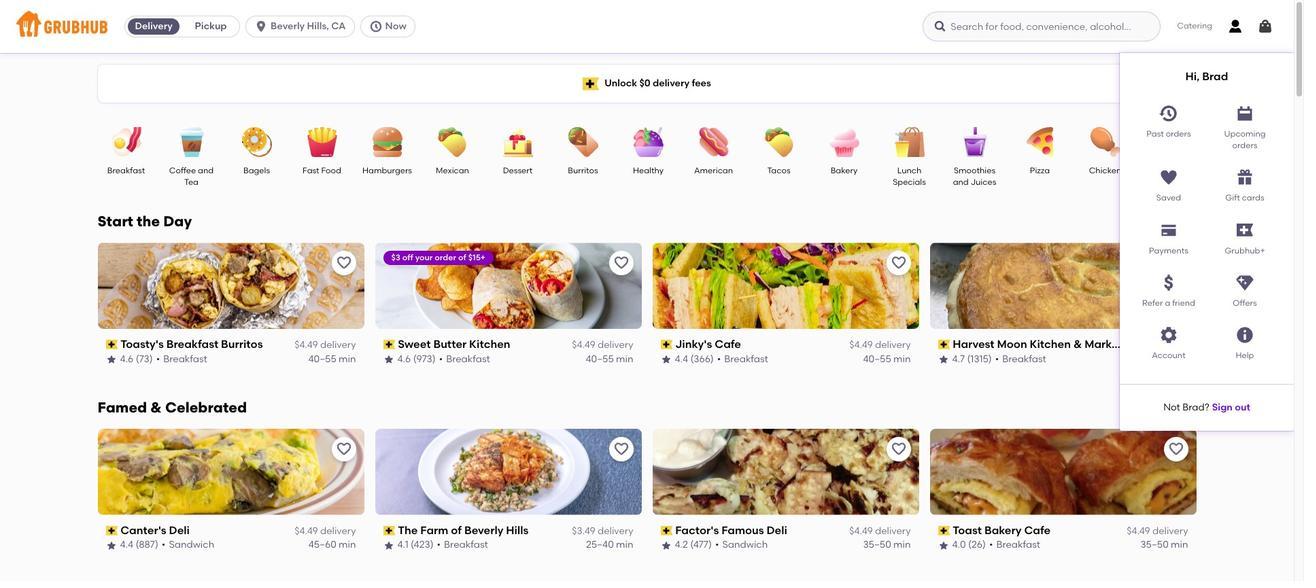 Task type: locate. For each thing, give the bounding box(es) containing it.
4.6 down "sweet"
[[398, 353, 411, 365]]

• right (73)
[[156, 353, 160, 365]]

svg image inside past orders link
[[1160, 104, 1179, 123]]

1 vertical spatial and
[[953, 178, 969, 187]]

1 sandwich from the left
[[169, 540, 214, 551]]

subscription pass image
[[106, 340, 118, 350], [661, 340, 673, 350], [106, 527, 118, 536], [661, 527, 673, 536]]

1 vertical spatial 4.4
[[120, 540, 133, 551]]

american
[[694, 166, 733, 175]]

4.7
[[953, 353, 965, 365]]

0 vertical spatial 4.4
[[675, 353, 688, 365]]

1 horizontal spatial 35–50
[[1141, 540, 1169, 551]]

subscription pass image left canter's
[[106, 527, 118, 536]]

• right the (366) on the right
[[717, 353, 721, 365]]

$4.49 delivery
[[295, 340, 356, 351], [572, 340, 634, 351], [850, 340, 911, 351], [295, 526, 356, 537], [850, 526, 911, 537], [1127, 526, 1189, 537]]

4.6 left (73)
[[120, 353, 134, 365]]

40–55 min for harvest moon kitchen & marketplace
[[1141, 353, 1189, 365]]

friend
[[1173, 299, 1196, 308]]

star icon image for toast bakery cafe
[[938, 541, 949, 551]]

&
[[1074, 338, 1082, 351], [150, 399, 162, 416]]

subscription pass image left jinky's
[[661, 340, 673, 350]]

star icon image
[[106, 354, 117, 365], [383, 354, 394, 365], [661, 354, 672, 365], [938, 354, 949, 365], [106, 541, 117, 551], [383, 541, 394, 551], [661, 541, 672, 551], [938, 541, 949, 551]]

1 vertical spatial beverly
[[465, 524, 504, 537]]

tacos image
[[755, 127, 803, 157]]

1 35–50 from the left
[[864, 540, 892, 551]]

40–55 for jinky's cafe
[[864, 353, 892, 365]]

order
[[435, 253, 457, 263]]

save this restaurant button for harvest moon kitchen & marketplace
[[1164, 251, 1189, 275]]

brad right not
[[1183, 402, 1205, 413]]

and for smoothies and juices
[[953, 178, 969, 187]]

breakfast right toasty's
[[166, 338, 218, 351]]

1 horizontal spatial 35–50 min
[[1141, 540, 1189, 551]]

caret right icon image down "saved"
[[1180, 216, 1191, 227]]

payments
[[1150, 246, 1189, 256]]

healthy image
[[625, 127, 672, 157]]

star icon image left 4.4 (887)
[[106, 541, 117, 551]]

$3.49 delivery
[[572, 526, 634, 537]]

sandwich down famous
[[723, 540, 768, 551]]

1 horizontal spatial deli
[[767, 524, 788, 537]]

burritos image
[[559, 127, 607, 157]]

star icon image left 4.1
[[383, 541, 394, 551]]

1 horizontal spatial beverly
[[465, 524, 504, 537]]

delivery for canter's deli
[[320, 526, 356, 537]]

$4.49 delivery for sweet butter kitchen
[[572, 340, 634, 351]]

• breakfast down the toast bakery cafe
[[990, 540, 1041, 551]]

grubhub plus flag logo image
[[583, 77, 599, 90], [1237, 224, 1254, 237]]

delivery for harvest moon kitchen & marketplace
[[1153, 340, 1189, 351]]

kitchen right moon
[[1030, 338, 1071, 351]]

0 horizontal spatial orders
[[1166, 129, 1191, 138]]

• breakfast for breakfast
[[156, 353, 207, 365]]

1 vertical spatial grubhub plus flag logo image
[[1237, 224, 1254, 237]]

kitchen for butter
[[469, 338, 511, 351]]

coffee
[[169, 166, 196, 175]]

out
[[1235, 402, 1251, 413]]

grubhub plus flag logo image up grubhub+
[[1237, 224, 1254, 237]]

harvest
[[953, 338, 995, 351]]

• right (887)
[[162, 540, 166, 551]]

1 horizontal spatial kitchen
[[1030, 338, 1071, 351]]

0 vertical spatial and
[[198, 166, 214, 175]]

$4.49 delivery for canter's deli
[[295, 526, 356, 537]]

smoothies and juices image
[[951, 127, 999, 157]]

svg image inside beverly hills, ca button
[[254, 20, 268, 33]]

$15+
[[468, 253, 486, 263]]

mexican
[[436, 166, 469, 175]]

1 35–50 min from the left
[[864, 540, 911, 551]]

beverly left hills,
[[271, 20, 305, 32]]

1 40–55 min from the left
[[309, 353, 356, 365]]

star icon image for toasty's breakfast burritos
[[106, 354, 117, 365]]

save this restaurant image
[[336, 255, 352, 271], [891, 255, 907, 271], [1168, 255, 1185, 271], [336, 441, 352, 458], [613, 441, 630, 458], [891, 441, 907, 458], [1168, 441, 1185, 458]]

harvest moon kitchen & marketplace
[[953, 338, 1153, 351]]

farm
[[421, 524, 449, 537]]

1 vertical spatial orders
[[1233, 141, 1258, 150]]

2 4.6 from the left
[[398, 353, 411, 365]]

star icon image left 4.6 (73)
[[106, 354, 117, 365]]

refer a friend button
[[1131, 268, 1207, 310]]

subscription pass image for toast bakery cafe
[[938, 527, 950, 536]]

• breakfast down sweet butter kitchen
[[439, 353, 490, 365]]

40–55 for sweet butter kitchen
[[586, 353, 614, 365]]

fast food image
[[298, 127, 346, 157]]

star icon image left 4.6 (973)
[[383, 354, 394, 365]]

specials
[[893, 178, 926, 187]]

smoothies
[[954, 166, 996, 175]]

offers link
[[1207, 268, 1284, 310]]

$3 off your order of $15+
[[391, 253, 486, 263]]

2 kitchen from the left
[[1030, 338, 1071, 351]]

• right (26)
[[990, 540, 993, 551]]

1 horizontal spatial sandwich
[[723, 540, 768, 551]]

mexican image
[[429, 127, 476, 157]]

2 caret right icon image from the top
[[1180, 402, 1191, 413]]

2 sandwich from the left
[[723, 540, 768, 551]]

1 caret right icon image from the top
[[1180, 216, 1191, 227]]

1 horizontal spatial and
[[953, 178, 969, 187]]

1 vertical spatial caret left icon image
[[1156, 402, 1167, 413]]

$4.49 for factor's famous deli
[[850, 526, 873, 537]]

1 horizontal spatial • sandwich
[[716, 540, 768, 551]]

0 horizontal spatial sandwich
[[169, 540, 214, 551]]

grubhub+ button
[[1207, 215, 1284, 257]]

• breakfast for bakery
[[990, 540, 1041, 551]]

and inside coffee and tea
[[198, 166, 214, 175]]

• right (1315)
[[996, 353, 999, 365]]

orders right past
[[1166, 129, 1191, 138]]

deli
[[169, 524, 190, 537], [767, 524, 788, 537]]

svg image
[[369, 20, 383, 33], [934, 20, 948, 33], [1236, 104, 1255, 123], [1236, 168, 1255, 187], [1160, 221, 1179, 240], [1160, 274, 1179, 293], [1236, 326, 1255, 345]]

sandwich for deli
[[169, 540, 214, 551]]

of left the $15+
[[458, 253, 466, 263]]

• sandwich for famous
[[716, 540, 768, 551]]

& right famed
[[150, 399, 162, 416]]

$4.49 for canter's deli
[[295, 526, 318, 537]]

• right (477)
[[716, 540, 719, 551]]

main navigation navigation
[[0, 0, 1294, 431]]

butter
[[434, 338, 467, 351]]

4.4 (366)
[[675, 353, 714, 365]]

breakfast down the farm of beverly hills
[[444, 540, 488, 551]]

4.4 down jinky's
[[675, 353, 688, 365]]

• breakfast for cafe
[[717, 353, 769, 365]]

sandwich down canter's deli
[[169, 540, 214, 551]]

cafe down the toast bakery cafe logo
[[1025, 524, 1051, 537]]

burritos down toasty's breakfast burritos logo
[[221, 338, 263, 351]]

grubhub plus flag logo image left "unlock"
[[583, 77, 599, 90]]

bakery
[[831, 166, 858, 175], [985, 524, 1022, 537]]

• breakfast for butter
[[439, 353, 490, 365]]

0 horizontal spatial grubhub plus flag logo image
[[583, 77, 599, 90]]

0 horizontal spatial 4.4
[[120, 540, 133, 551]]

1 deli from the left
[[169, 524, 190, 537]]

0 horizontal spatial • sandwich
[[162, 540, 214, 551]]

chicken image
[[1082, 127, 1129, 157]]

and inside smoothies and juices
[[953, 178, 969, 187]]

famed & celebrated
[[98, 399, 247, 416]]

delivery for factor's famous deli
[[875, 526, 911, 537]]

bagels
[[243, 166, 270, 175]]

svg image inside account link
[[1160, 326, 1179, 345]]

0 horizontal spatial &
[[150, 399, 162, 416]]

caret left icon image for famed & celebrated
[[1156, 402, 1167, 413]]

harvest moon kitchen & marketplace logo image
[[930, 243, 1197, 329]]

• for bakery
[[990, 540, 993, 551]]

pizza image
[[1017, 127, 1064, 157]]

0 horizontal spatial kitchen
[[469, 338, 511, 351]]

1 vertical spatial cafe
[[1025, 524, 1051, 537]]

Search for food, convenience, alcohol... search field
[[923, 12, 1161, 41]]

famed
[[98, 399, 147, 416]]

breakfast for toasty's breakfast burritos
[[163, 353, 207, 365]]

3 40–55 from the left
[[864, 353, 892, 365]]

breakfast down moon
[[1003, 353, 1047, 365]]

star icon image left 4.4 (366)
[[661, 354, 672, 365]]

deli right famous
[[767, 524, 788, 537]]

0 horizontal spatial 4.6
[[120, 353, 134, 365]]

2 40–55 from the left
[[586, 353, 614, 365]]

and up "tea"
[[198, 166, 214, 175]]

3 40–55 min from the left
[[864, 353, 911, 365]]

save this restaurant button for toasty's breakfast burritos
[[332, 251, 356, 275]]

$4.49 for jinky's cafe
[[850, 340, 873, 351]]

• sandwich for deli
[[162, 540, 214, 551]]

$4.49 for toast bakery cafe
[[1127, 526, 1151, 537]]

subscription pass image left the
[[383, 527, 395, 536]]

• breakfast
[[156, 353, 207, 365], [439, 353, 490, 365], [717, 353, 769, 365], [996, 353, 1047, 365], [437, 540, 488, 551], [990, 540, 1041, 551]]

1 vertical spatial bakery
[[985, 524, 1022, 537]]

a
[[1165, 299, 1171, 308]]

40–55 min for jinky's cafe
[[864, 353, 911, 365]]

subscription pass image for factor's famous deli
[[661, 527, 673, 536]]

bakery up (26)
[[985, 524, 1022, 537]]

1 kitchen from the left
[[469, 338, 511, 351]]

2 caret left icon image from the top
[[1156, 402, 1167, 413]]

orders for past orders
[[1166, 129, 1191, 138]]

4.6 (973)
[[398, 353, 436, 365]]

caret left icon image
[[1156, 216, 1167, 227], [1156, 402, 1167, 413]]

grubhub plus flag logo image inside grubhub+ button
[[1237, 224, 1254, 237]]

svg image inside upcoming orders link
[[1236, 104, 1255, 123]]

$4.49 for toasty's breakfast burritos
[[295, 340, 318, 351]]

star icon image for sweet butter kitchen
[[383, 354, 394, 365]]

orders
[[1166, 129, 1191, 138], [1233, 141, 1258, 150]]

breakfast down the toast bakery cafe
[[997, 540, 1041, 551]]

(973)
[[413, 353, 436, 365]]

0 vertical spatial bakery
[[831, 166, 858, 175]]

40–55 min for sweet butter kitchen
[[586, 353, 634, 365]]

caret left icon image down "saved"
[[1156, 216, 1167, 227]]

kitchen right butter
[[469, 338, 511, 351]]

burritos
[[568, 166, 598, 175], [221, 338, 263, 351]]

subscription pass image left toasty's
[[106, 340, 118, 350]]

lunch specials
[[893, 166, 926, 187]]

• breakfast down moon
[[996, 353, 1047, 365]]

subscription pass image for sweet butter kitchen
[[383, 340, 395, 350]]

star icon image left 4.7
[[938, 354, 949, 365]]

min for factor's famous deli
[[894, 540, 911, 551]]

save this restaurant button for canter's deli
[[332, 437, 356, 462]]

grubhub plus flag logo image for grubhub+
[[1237, 224, 1254, 237]]

?
[[1205, 402, 1210, 413]]

svg image inside saved link
[[1160, 168, 1179, 187]]

beverly
[[271, 20, 305, 32], [465, 524, 504, 537]]

bakery image
[[821, 127, 868, 157]]

brad for hi,
[[1203, 70, 1229, 83]]

40–55 min
[[309, 353, 356, 365], [586, 353, 634, 365], [864, 353, 911, 365], [1141, 353, 1189, 365]]

toasty's breakfast burritos logo image
[[98, 243, 364, 329]]

brad right hi,
[[1203, 70, 1229, 83]]

toast bakery cafe logo image
[[930, 429, 1197, 516]]

min for toasty's breakfast burritos
[[339, 353, 356, 365]]

svg image inside gift cards link
[[1236, 168, 1255, 187]]

svg image inside the payments link
[[1160, 221, 1179, 240]]

4 40–55 min from the left
[[1141, 353, 1189, 365]]

cafe
[[715, 338, 741, 351], [1025, 524, 1051, 537]]

• for butter
[[439, 353, 443, 365]]

svg image inside refer a friend "button"
[[1160, 274, 1179, 293]]

0 vertical spatial caret right icon image
[[1180, 216, 1191, 227]]

sweet
[[398, 338, 431, 351]]

0 vertical spatial caret left icon image
[[1156, 216, 1167, 227]]

1 40–55 from the left
[[309, 353, 337, 365]]

subscription pass image
[[383, 340, 395, 350], [938, 340, 950, 350], [383, 527, 395, 536], [938, 527, 950, 536]]

star icon image for harvest moon kitchen & marketplace
[[938, 354, 949, 365]]

save this restaurant image for the farm of beverly hills
[[613, 441, 630, 458]]

4.6
[[120, 353, 134, 365], [398, 353, 411, 365]]

caret left icon image left ?
[[1156, 402, 1167, 413]]

start
[[98, 213, 133, 230]]

4.4 left (887)
[[120, 540, 133, 551]]

• for breakfast
[[156, 353, 160, 365]]

beverly inside button
[[271, 20, 305, 32]]

of right farm
[[451, 524, 462, 537]]

save this restaurant button
[[332, 251, 356, 275], [609, 251, 634, 275], [887, 251, 911, 275], [1164, 251, 1189, 275], [332, 437, 356, 462], [609, 437, 634, 462], [887, 437, 911, 462], [1164, 437, 1189, 462]]

• right (973) at the bottom of page
[[439, 353, 443, 365]]

star icon image left 4.2
[[661, 541, 672, 551]]

celebrated
[[165, 399, 247, 416]]

0 horizontal spatial beverly
[[271, 20, 305, 32]]

svg image
[[1228, 18, 1244, 35], [1258, 18, 1274, 35], [254, 20, 268, 33], [1160, 104, 1179, 123], [1160, 168, 1179, 187], [1236, 274, 1255, 293], [1160, 326, 1179, 345]]

breakfast down sweet butter kitchen
[[446, 353, 490, 365]]

toasty's breakfast burritos
[[121, 338, 263, 351]]

$4.49
[[295, 340, 318, 351], [572, 340, 596, 351], [850, 340, 873, 351], [295, 526, 318, 537], [850, 526, 873, 537], [1127, 526, 1151, 537]]

and down smoothies
[[953, 178, 969, 187]]

0 horizontal spatial and
[[198, 166, 214, 175]]

svg image inside now button
[[369, 20, 383, 33]]

moon
[[998, 338, 1028, 351]]

40–55
[[309, 353, 337, 365], [586, 353, 614, 365], [864, 353, 892, 365], [1141, 353, 1169, 365]]

0 horizontal spatial bakery
[[831, 166, 858, 175]]

2 40–55 min from the left
[[586, 353, 634, 365]]

star icon image left 4.0
[[938, 541, 949, 551]]

•
[[156, 353, 160, 365], [439, 353, 443, 365], [717, 353, 721, 365], [996, 353, 999, 365], [162, 540, 166, 551], [437, 540, 441, 551], [716, 540, 719, 551], [990, 540, 993, 551]]

1 caret left icon image from the top
[[1156, 216, 1167, 227]]

2 35–50 min from the left
[[1141, 540, 1189, 551]]

35–50 min for factor's famous deli
[[864, 540, 911, 551]]

0 vertical spatial beverly
[[271, 20, 305, 32]]

breakfast down jinky's cafe on the bottom of the page
[[725, 353, 769, 365]]

subscription pass image left factor's
[[661, 527, 673, 536]]

40–55 for harvest moon kitchen & marketplace
[[1141, 353, 1169, 365]]

• breakfast down jinky's cafe on the bottom of the page
[[717, 353, 769, 365]]

0 vertical spatial grubhub plus flag logo image
[[583, 77, 599, 90]]

1 horizontal spatial burritos
[[568, 166, 598, 175]]

• sandwich down canter's deli
[[162, 540, 214, 551]]

min
[[339, 353, 356, 365], [616, 353, 634, 365], [894, 353, 911, 365], [1171, 353, 1189, 365], [339, 540, 356, 551], [616, 540, 634, 551], [894, 540, 911, 551], [1171, 540, 1189, 551]]

sandwich for famous
[[723, 540, 768, 551]]

breakfast down the toasty's breakfast burritos
[[163, 353, 207, 365]]

0 horizontal spatial 35–50
[[864, 540, 892, 551]]

35–50 for toast bakery cafe
[[1141, 540, 1169, 551]]

cafe right jinky's
[[715, 338, 741, 351]]

1 vertical spatial caret right icon image
[[1180, 402, 1191, 413]]

4.7 (1315)
[[953, 353, 992, 365]]

min for canter's deli
[[339, 540, 356, 551]]

$5.49 delivery
[[1127, 340, 1189, 351]]

1 horizontal spatial orders
[[1233, 141, 1258, 150]]

subscription pass image left "sweet"
[[383, 340, 395, 350]]

caret right icon image
[[1180, 216, 1191, 227], [1180, 402, 1191, 413]]

caret right icon image left ?
[[1180, 402, 1191, 413]]

subscription pass image for jinky's cafe
[[661, 340, 673, 350]]

kitchen
[[469, 338, 511, 351], [1030, 338, 1071, 351]]

orders down the upcoming
[[1233, 141, 1258, 150]]

save this restaurant button for the farm of beverly hills
[[609, 437, 634, 462]]

pickup button
[[182, 16, 240, 37]]

0 horizontal spatial deli
[[169, 524, 190, 537]]

svg image inside offers link
[[1236, 274, 1255, 293]]

the
[[398, 524, 418, 537]]

40–55 for toasty's breakfast burritos
[[309, 353, 337, 365]]

saved link
[[1131, 163, 1207, 205]]

0 vertical spatial brad
[[1203, 70, 1229, 83]]

deli right canter's
[[169, 524, 190, 537]]

delivery button
[[125, 16, 182, 37]]

orders inside upcoming orders
[[1233, 141, 1258, 150]]

0 vertical spatial &
[[1074, 338, 1082, 351]]

not
[[1164, 402, 1181, 413]]

0 horizontal spatial 35–50 min
[[864, 540, 911, 551]]

sign
[[1213, 402, 1233, 413]]

1 vertical spatial brad
[[1183, 402, 1205, 413]]

0 vertical spatial orders
[[1166, 129, 1191, 138]]

• down farm
[[437, 540, 441, 551]]

delivery for toast bakery cafe
[[1153, 526, 1189, 537]]

1 vertical spatial burritos
[[221, 338, 263, 351]]

1 horizontal spatial 4.6
[[398, 353, 411, 365]]

beverly left hills
[[465, 524, 504, 537]]

lunch specials image
[[886, 127, 934, 157]]

4.6 for toasty's breakfast burritos
[[120, 353, 134, 365]]

& left marketplace
[[1074, 338, 1082, 351]]

2 35–50 from the left
[[1141, 540, 1169, 551]]

delivery
[[653, 77, 690, 89], [320, 340, 356, 351], [598, 340, 634, 351], [875, 340, 911, 351], [1153, 340, 1189, 351], [320, 526, 356, 537], [598, 526, 634, 537], [875, 526, 911, 537], [1153, 526, 1189, 537]]

4 40–55 from the left
[[1141, 353, 1169, 365]]

$5.49
[[1127, 340, 1151, 351]]

1 horizontal spatial 4.4
[[675, 353, 688, 365]]

smoothies and juices
[[953, 166, 997, 187]]

refer
[[1143, 299, 1163, 308]]

0 horizontal spatial cafe
[[715, 338, 741, 351]]

1 4.6 from the left
[[120, 353, 134, 365]]

(26)
[[969, 540, 986, 551]]

• breakfast down the farm of beverly hills
[[437, 540, 488, 551]]

4.4 for canter's deli
[[120, 540, 133, 551]]

• breakfast down the toasty's breakfast burritos
[[156, 353, 207, 365]]

svg image inside help button
[[1236, 326, 1255, 345]]

breakfast for harvest moon kitchen & marketplace
[[1003, 353, 1047, 365]]

past orders link
[[1131, 98, 1207, 152]]

4.0 (26)
[[953, 540, 986, 551]]

1 horizontal spatial grubhub plus flag logo image
[[1237, 224, 1254, 237]]

burritos down burritos image
[[568, 166, 598, 175]]

$4.49 delivery for toast bakery cafe
[[1127, 526, 1189, 537]]

1 • sandwich from the left
[[162, 540, 214, 551]]

subscription pass image left toast
[[938, 527, 950, 536]]

bakery down bakery image
[[831, 166, 858, 175]]

• sandwich down famous
[[716, 540, 768, 551]]

subscription pass image left harvest
[[938, 340, 950, 350]]

caret left icon image for start the day
[[1156, 216, 1167, 227]]

and for coffee and tea
[[198, 166, 214, 175]]

save this restaurant image for harvest moon kitchen & marketplace
[[1168, 255, 1185, 271]]

2 • sandwich from the left
[[716, 540, 768, 551]]

0 vertical spatial cafe
[[715, 338, 741, 351]]



Task type: vqa. For each thing, say whether or not it's contained in the screenshot.


Task type: describe. For each thing, give the bounding box(es) containing it.
svg image for refer a friend
[[1160, 274, 1179, 293]]

0 horizontal spatial burritos
[[221, 338, 263, 351]]

1 horizontal spatial cafe
[[1025, 524, 1051, 537]]

(1315)
[[968, 353, 992, 365]]

svg image for past orders
[[1160, 104, 1179, 123]]

beverly hills, ca button
[[246, 16, 360, 37]]

hamburgers
[[363, 166, 412, 175]]

start the day
[[98, 213, 192, 230]]

subscription pass image for toasty's breakfast burritos
[[106, 340, 118, 350]]

min for harvest moon kitchen & marketplace
[[1171, 353, 1189, 365]]

• for moon
[[996, 353, 999, 365]]

vegan image
[[1147, 127, 1195, 157]]

sweet butter kitchen logo image
[[375, 243, 642, 329]]

4.0
[[953, 540, 966, 551]]

$4.49 for sweet butter kitchen
[[572, 340, 596, 351]]

upcoming orders link
[[1207, 98, 1284, 152]]

beverly hills, ca
[[271, 20, 346, 32]]

hi, brad
[[1186, 70, 1229, 83]]

ca
[[331, 20, 346, 32]]

now
[[385, 20, 407, 32]]

4.1 (423)
[[398, 540, 434, 551]]

jinky's cafe
[[676, 338, 741, 351]]

star icon image for jinky's cafe
[[661, 354, 672, 365]]

famous
[[722, 524, 764, 537]]

jinky's cafe logo image
[[653, 243, 919, 329]]

4.4 (887)
[[120, 540, 158, 551]]

breakfast image
[[102, 127, 150, 157]]

cards
[[1243, 193, 1265, 203]]

grubhub+
[[1225, 246, 1266, 256]]

account
[[1152, 351, 1186, 361]]

2 deli from the left
[[767, 524, 788, 537]]

(423)
[[411, 540, 434, 551]]

save this restaurant image
[[613, 255, 630, 271]]

coffee and tea
[[169, 166, 214, 187]]

$4.49 delivery for jinky's cafe
[[850, 340, 911, 351]]

orders for upcoming orders
[[1233, 141, 1258, 150]]

delivery
[[135, 20, 173, 32]]

american image
[[690, 127, 738, 157]]

45–60 min
[[309, 540, 356, 551]]

healthy
[[633, 166, 664, 175]]

past
[[1147, 129, 1164, 138]]

• for famous
[[716, 540, 719, 551]]

delivery for toasty's breakfast burritos
[[320, 340, 356, 351]]

• breakfast for farm
[[437, 540, 488, 551]]

past orders
[[1147, 129, 1191, 138]]

$0
[[640, 77, 651, 89]]

hamburgers image
[[364, 127, 411, 157]]

canter's
[[121, 524, 166, 537]]

1 vertical spatial of
[[451, 524, 462, 537]]

upcoming orders
[[1225, 129, 1266, 150]]

svg image for now
[[369, 20, 383, 33]]

breakfast for the farm of beverly hills
[[444, 540, 488, 551]]

unlock $0 delivery fees
[[605, 77, 711, 89]]

now button
[[360, 16, 421, 37]]

4.2
[[675, 540, 688, 551]]

caret right icon image for famed & celebrated
[[1180, 402, 1191, 413]]

offers
[[1233, 299, 1257, 308]]

bagels image
[[233, 127, 281, 157]]

0 vertical spatial of
[[458, 253, 466, 263]]

svg image for account
[[1160, 326, 1179, 345]]

svg image for upcoming orders
[[1236, 104, 1255, 123]]

4.2 (477)
[[675, 540, 712, 551]]

vegan
[[1158, 166, 1184, 175]]

1 horizontal spatial bakery
[[985, 524, 1022, 537]]

min for jinky's cafe
[[894, 353, 911, 365]]

hi,
[[1186, 70, 1200, 83]]

catering
[[1178, 21, 1213, 31]]

fast food
[[303, 166, 341, 175]]

kitchen for moon
[[1030, 338, 1071, 351]]

tea
[[184, 178, 199, 187]]

gift
[[1226, 193, 1241, 203]]

the farm of beverly hills logo image
[[375, 429, 642, 516]]

factor's famous deli logo image
[[653, 429, 919, 516]]

off
[[403, 253, 413, 263]]

25–40 min
[[586, 540, 634, 551]]

1 horizontal spatial &
[[1074, 338, 1082, 351]]

grubhub plus flag logo image for unlock $0 delivery fees
[[583, 77, 599, 90]]

saved
[[1157, 193, 1182, 203]]

toast bakery cafe
[[953, 524, 1051, 537]]

canter's deli
[[121, 524, 190, 537]]

caret right icon image for start the day
[[1180, 216, 1191, 227]]

svg image for offers
[[1236, 274, 1255, 293]]

help button
[[1207, 321, 1284, 362]]

delivery for the farm of beverly hills
[[598, 526, 634, 537]]

hills
[[506, 524, 529, 537]]

canter's deli logo image
[[98, 429, 364, 516]]

fees
[[692, 77, 711, 89]]

min for toast bakery cafe
[[1171, 540, 1189, 551]]

factor's
[[676, 524, 719, 537]]

coffee and tea image
[[168, 127, 215, 157]]

star icon image for factor's famous deli
[[661, 541, 672, 551]]

breakfast down the breakfast image at the left of the page
[[107, 166, 145, 175]]

save this restaurant image for toasty's breakfast burritos
[[336, 255, 352, 271]]

delivery for jinky's cafe
[[875, 340, 911, 351]]

subscription pass image for the farm of beverly hills
[[383, 527, 395, 536]]

toasty's
[[121, 338, 164, 351]]

juices
[[971, 178, 997, 187]]

svg image for payments
[[1160, 221, 1179, 240]]

fast
[[303, 166, 319, 175]]

• breakfast for moon
[[996, 353, 1047, 365]]

upcoming
[[1225, 129, 1266, 138]]

your
[[415, 253, 433, 263]]

$4.49 delivery for factor's famous deli
[[850, 526, 911, 537]]

svg image for help
[[1236, 326, 1255, 345]]

4.6 (73)
[[120, 353, 153, 365]]

(887)
[[136, 540, 158, 551]]

save this restaurant button for toast bakery cafe
[[1164, 437, 1189, 462]]

star icon image for canter's deli
[[106, 541, 117, 551]]

gift cards
[[1226, 193, 1265, 203]]

subscription pass image for harvest moon kitchen & marketplace
[[938, 340, 950, 350]]

0 vertical spatial burritos
[[568, 166, 598, 175]]

refer a friend
[[1143, 299, 1196, 308]]

• for cafe
[[717, 353, 721, 365]]

dessert image
[[494, 127, 542, 157]]

brad for not
[[1183, 402, 1205, 413]]

lunch
[[898, 166, 922, 175]]

the
[[137, 213, 160, 230]]

• for deli
[[162, 540, 166, 551]]

delivery for sweet butter kitchen
[[598, 340, 634, 351]]

breakfast for toast bakery cafe
[[997, 540, 1041, 551]]

day
[[163, 213, 192, 230]]

4.4 for jinky's cafe
[[675, 353, 688, 365]]

(477)
[[691, 540, 712, 551]]

svg image for gift cards
[[1236, 168, 1255, 187]]

• for farm
[[437, 540, 441, 551]]

breakfast for jinky's cafe
[[725, 353, 769, 365]]

svg image for beverly hills, ca
[[254, 20, 268, 33]]

tacos
[[768, 166, 791, 175]]

35–50 min for toast bakery cafe
[[1141, 540, 1189, 551]]

chicken
[[1089, 166, 1122, 175]]

catering button
[[1168, 11, 1222, 42]]

not brad ? sign out
[[1164, 402, 1251, 413]]

save this restaurant image for canter's deli
[[336, 441, 352, 458]]

$3
[[391, 253, 401, 263]]

save this restaurant image for jinky's cafe
[[891, 255, 907, 271]]

svg image for saved
[[1160, 168, 1179, 187]]

save this restaurant button for factor's famous deli
[[887, 437, 911, 462]]

pizza
[[1030, 166, 1050, 175]]

unlock
[[605, 77, 637, 89]]

sweet butter kitchen
[[398, 338, 511, 351]]

subscription pass image for canter's deli
[[106, 527, 118, 536]]

1 vertical spatial &
[[150, 399, 162, 416]]

$3.49
[[572, 526, 596, 537]]

save this restaurant image for factor's famous deli
[[891, 441, 907, 458]]

breakfast for sweet butter kitchen
[[446, 353, 490, 365]]

4.6 for sweet butter kitchen
[[398, 353, 411, 365]]

(366)
[[691, 353, 714, 365]]

star icon image for the farm of beverly hills
[[383, 541, 394, 551]]

toast
[[953, 524, 982, 537]]

jinky's
[[676, 338, 712, 351]]

food
[[321, 166, 341, 175]]

pickup
[[195, 20, 227, 32]]

min for sweet butter kitchen
[[616, 353, 634, 365]]



